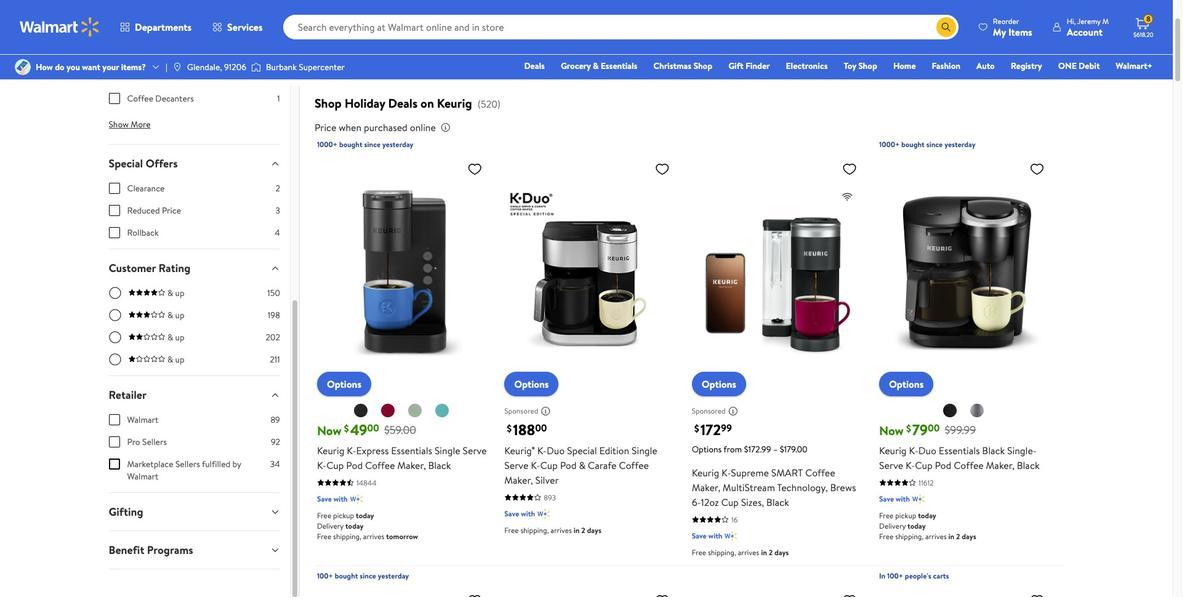 Task type: describe. For each thing, give the bounding box(es) containing it.
00 for 49
[[367, 421, 379, 435]]

subscription
[[413, 9, 459, 22]]

walmart inside the marketplace sellers fulfilled by walmart
[[127, 470, 158, 483]]

2 vertical spatial walmart plus image
[[725, 530, 737, 542]]

glendale, 91206
[[187, 61, 246, 73]]

00 for 79
[[928, 421, 940, 435]]

1 horizontal spatial free shipping, arrives in 2 days
[[692, 547, 789, 558]]

rating
[[159, 260, 190, 276]]

shop inside shop all gifts link
[[119, 52, 137, 64]]

1000+ for 49
[[317, 139, 337, 150]]

shipping, down 893 at the left of page
[[521, 525, 549, 535]]

retailer
[[109, 387, 147, 403]]

3 makers from the left
[[793, 52, 820, 64]]

duo inside now $ 79 00 $99.99 keurig k-duo essentials black single- serve k-cup pod coffee maker, black
[[918, 444, 936, 457]]

4 out of 5 stars and up, 150 items radio
[[109, 287, 121, 299]]

electronics link
[[780, 59, 833, 73]]

keurig k-classic single serve k-cup pod coffee maker, black image
[[692, 588, 862, 597]]

gift finder link
[[723, 59, 775, 73]]

options link for keurig k-express essentials single serve k-cup pod coffee maker, black image
[[317, 372, 371, 396]]

shipping, inside 'free pickup today delivery today free shipping, arrives in 2 days'
[[895, 531, 924, 542]]

now $ 49 00 $59.00 keurig k-express essentials single serve k-cup pod coffee maker, black
[[317, 419, 487, 472]]

bought for 49
[[339, 139, 362, 150]]

add to favorites list, keurig® k-duo special edition single serve k-cup pod & carafe coffee maker, silver image
[[655, 161, 670, 177]]

sellers for pro
[[142, 436, 167, 448]]

pods for keurig k-cups & pods
[[438, 52, 456, 64]]

34
[[270, 458, 280, 470]]

0 horizontal spatial days
[[587, 525, 601, 535]]

89
[[271, 414, 280, 426]]

clearance
[[127, 182, 165, 195]]

discover keurig
[[191, 52, 250, 64]]

$179.00
[[780, 443, 807, 455]]

options for keurig® k-duo special edition single serve k-cup pod & carafe coffee maker, silver image
[[514, 377, 549, 391]]

 image for how do you want your items?
[[15, 59, 31, 75]]

in 100+ people's carts
[[879, 571, 949, 581]]

appliances
[[946, 52, 984, 64]]

gift finder
[[728, 60, 770, 72]]

cup inside "keurig® k-duo special edition single serve k-cup pod & carafe coffee maker, silver"
[[540, 458, 558, 472]]

49
[[350, 419, 367, 440]]

gifting tab
[[99, 493, 290, 531]]

burbank supercenter
[[266, 61, 345, 73]]

14844
[[356, 478, 377, 488]]

sort
[[933, 9, 952, 22]]

188
[[513, 419, 535, 440]]

retailer button
[[99, 376, 290, 414]]

holiday
[[345, 95, 385, 111]]

add to favorites list, keurig k-duo essentials black single-serve k-cup pod coffee maker, black image
[[1030, 161, 1044, 177]]

893
[[544, 492, 556, 503]]

cup inside now $ 79 00 $99.99 keurig k-duo essentials black single- serve k-cup pod coffee maker, black
[[915, 458, 933, 472]]

maker, inside "keurig® k-duo special edition single serve k-cup pod & carafe coffee maker, silver"
[[504, 473, 533, 487]]

marketplace sellers fulfilled by walmart
[[127, 458, 241, 483]]

in-
[[132, 9, 142, 22]]

gifting
[[109, 504, 143, 520]]

up for 202
[[175, 331, 184, 344]]

& up for 150
[[167, 287, 184, 299]]

show
[[109, 118, 129, 131]]

$ inside $ 188 00
[[507, 422, 512, 435]]

pickup for 49
[[333, 510, 354, 521]]

keurig coffee makers
[[274, 52, 353, 64]]

sellers for marketplace
[[175, 458, 200, 470]]

single inside 'link'
[[550, 52, 573, 64]]

finder
[[746, 60, 770, 72]]

k- down 79 on the right bottom of page
[[909, 444, 918, 457]]

00 inside $ 188 00
[[535, 421, 547, 435]]

show more
[[109, 118, 151, 131]]

hi,
[[1067, 16, 1076, 26]]

k- right 34
[[317, 458, 326, 472]]

home
[[893, 60, 916, 72]]

pod inside the now $ 49 00 $59.00 keurig k-express essentials single serve k-cup pod coffee maker, black
[[346, 458, 363, 472]]

benefit
[[109, 542, 144, 558]]

& up for 211
[[167, 353, 184, 366]]

pickup for 79
[[895, 510, 916, 521]]

coffee inside keurig k-supreme smart coffee maker, multistream technology, brews 6-12oz cup sizes, black
[[805, 466, 835, 479]]

glendale,
[[187, 61, 222, 73]]

Walmart Site-Wide search field
[[283, 15, 959, 39]]

walmart plus image for $59.00
[[350, 493, 362, 505]]

$ inside the now $ 49 00 $59.00 keurig k-express essentials single serve k-cup pod coffee maker, black
[[344, 422, 349, 435]]

add to favorites list, keurig k-express essentials black, single serve k-cup pod coffee maker image
[[655, 593, 670, 597]]

silver
[[535, 473, 559, 487]]

add to favorites list, keurig k-classic single serve k-cup pod coffee maker, black image
[[842, 593, 857, 597]]

k- up silver
[[531, 458, 540, 472]]

grocery & essentials link
[[555, 59, 643, 73]]

do
[[55, 61, 64, 73]]

edition
[[599, 444, 629, 457]]

free pickup today delivery today free shipping, arrives in 2 days
[[879, 510, 976, 542]]

customer rating
[[109, 260, 190, 276]]

save with for 188
[[504, 508, 535, 519]]

Search search field
[[283, 15, 959, 39]]

with for $59.00
[[334, 494, 348, 504]]

coffee decanters
[[127, 92, 194, 105]]

by inside the marketplace sellers fulfilled by walmart
[[232, 458, 241, 470]]

save with for $59.00
[[317, 494, 348, 504]]

shop inside christmas shop link
[[693, 60, 712, 72]]

arrives inside 'free pickup today delivery today free shipping, arrives in 2 days'
[[925, 531, 947, 542]]

16
[[731, 515, 738, 525]]

shop all gifts
[[119, 52, 166, 64]]

keurig inside now $ 79 00 $99.99 keurig k-duo essentials black single- serve k-cup pod coffee maker, black
[[879, 444, 907, 457]]

k- right keurig®
[[537, 444, 547, 457]]

more
[[131, 118, 151, 131]]

k-
[[404, 52, 411, 64]]

special offers
[[109, 156, 178, 171]]

decanters
[[155, 92, 194, 105]]

options down 172
[[692, 443, 722, 455]]

auto
[[976, 60, 995, 72]]

registry link
[[1005, 59, 1048, 73]]

3
[[275, 204, 280, 217]]

single-serve cups & pods link
[[638, 46, 750, 70]]

hi, jeremy m account
[[1067, 16, 1109, 38]]

maker, inside the now $ 49 00 $59.00 keurig k-express essentials single serve k-cup pod coffee maker, black
[[397, 458, 426, 472]]

3 out of 5 stars and up, 198 items radio
[[109, 309, 121, 321]]

single- inside now $ 79 00 $99.99 keurig k-duo essentials black single- serve k-cup pod coffee maker, black
[[1007, 444, 1037, 457]]

retailer group
[[109, 414, 280, 493]]

fashion link
[[926, 59, 966, 73]]

keurig k-supreme smart coffee maker, multistream technology, brews 6-12oz cup sizes, black
[[692, 466, 856, 509]]

shipping, down 16
[[708, 547, 736, 558]]

makers for single serve makers
[[597, 52, 623, 64]]

delivery for 49
[[317, 521, 344, 531]]

single serve makers
[[550, 52, 623, 64]]

want
[[82, 61, 100, 73]]

|
[[166, 61, 167, 73]]

keurig k-duo essentials black single-serve k-cup pod coffee maker, black image
[[879, 156, 1049, 386]]

ad disclaimer and feedback for ingridsponsoredproducts image for 172
[[728, 406, 738, 416]]

electronics
[[786, 60, 828, 72]]

debit
[[1079, 60, 1100, 72]]

items
[[1008, 25, 1032, 38]]

0 horizontal spatial in
[[574, 525, 580, 535]]

keurig®
[[504, 444, 535, 457]]

serve inside the now $ 49 00 $59.00 keurig k-express essentials single serve k-cup pod coffee maker, black
[[463, 444, 487, 457]]

 image for burbank supercenter
[[251, 61, 261, 73]]

registry
[[1011, 60, 1042, 72]]

price when purchased online
[[315, 121, 436, 134]]

auto link
[[971, 59, 1000, 73]]

serve for single-
[[674, 52, 694, 64]]

deals link
[[519, 59, 550, 73]]

2 inside 'free pickup today delivery today free shipping, arrives in 2 days'
[[956, 531, 960, 542]]

serve for single
[[575, 52, 595, 64]]

reduced
[[127, 204, 160, 217]]

options for keurig k-express essentials single serve k-cup pod coffee maker, black image
[[327, 377, 361, 391]]

my
[[993, 25, 1006, 38]]

k- down 49 at the bottom of page
[[347, 444, 356, 457]]

6-
[[692, 495, 701, 509]]

1 vertical spatial deals
[[388, 95, 418, 111]]

pod inside now $ 79 00 $99.99 keurig k-duo essentials black single- serve k-cup pod coffee maker, black
[[935, 458, 951, 472]]

& up for 202
[[167, 331, 184, 344]]

2 out of 5 stars and up, 202 items radio
[[109, 331, 121, 344]]

add to favorites list, keurig k-supreme single-serve k-cup pod coffee maker, black image
[[1030, 593, 1044, 597]]

carts
[[933, 571, 949, 581]]

single inside "keurig® k-duo special edition single serve k-cup pod & carafe coffee maker, silver"
[[632, 444, 657, 457]]

coffee inside the now $ 49 00 $59.00 keurig k-express essentials single serve k-cup pod coffee maker, black
[[365, 458, 395, 472]]

options link for keurig® k-duo special edition single serve k-cup pod & carafe coffee maker, silver image
[[504, 372, 559, 396]]

serve inside now $ 79 00 $99.99 keurig k-duo essentials black single- serve k-cup pod coffee maker, black
[[879, 458, 903, 472]]

k- inside keurig k-supreme smart coffee maker, multistream technology, brews 6-12oz cup sizes, black
[[722, 466, 731, 479]]

days inside 'free pickup today delivery today free shipping, arrives in 2 days'
[[962, 531, 976, 542]]

k- up walmart plus icon at the bottom of page
[[906, 458, 915, 472]]

programs
[[147, 542, 193, 558]]

customer rating option group
[[109, 287, 280, 376]]

reorder my items
[[993, 16, 1032, 38]]

maker, inside now $ 79 00 $99.99 keurig k-duo essentials black single- serve k-cup pod coffee maker, black
[[986, 458, 1015, 472]]

online
[[410, 121, 436, 134]]

retailer tab
[[99, 376, 290, 414]]

single-serve cups & pods
[[648, 52, 741, 64]]

1000+ bought since yesterday for 49
[[317, 139, 413, 150]]

sage image
[[408, 403, 422, 418]]

in inside 'free pickup today delivery today free shipping, arrives in 2 days'
[[948, 531, 954, 542]]

since for 49
[[364, 139, 381, 150]]

bought for 79
[[901, 139, 925, 150]]

all
[[139, 52, 148, 64]]

keurig coffee makers link
[[264, 46, 363, 70]]

benefit programs tab
[[99, 531, 290, 569]]

walmart image
[[20, 17, 100, 37]]

toy shop link
[[838, 59, 883, 73]]

arrives inside free pickup today delivery today free shipping, arrives tomorrow
[[363, 531, 384, 542]]



Task type: vqa. For each thing, say whether or not it's contained in the screenshot.
Walmart Plus icon
yes



Task type: locate. For each thing, give the bounding box(es) containing it.
–
[[773, 443, 778, 455]]

shipping, up 100+ bought since yesterday
[[333, 531, 361, 542]]

shipping,
[[521, 525, 549, 535], [333, 531, 361, 542], [895, 531, 924, 542], [708, 547, 736, 558]]

00 left $99.99
[[928, 421, 940, 435]]

toy shop
[[844, 60, 877, 72]]

walmart
[[127, 414, 158, 426], [127, 470, 158, 483]]

delivery for 79
[[879, 521, 906, 531]]

makers for keurig coffee makers
[[327, 52, 353, 64]]

1 duo from the left
[[547, 444, 565, 457]]

1 vertical spatial price
[[162, 204, 181, 217]]

shop
[[873, 52, 890, 64]]

coffee
[[300, 52, 325, 64]]

home link
[[888, 59, 921, 73]]

grocery
[[561, 60, 591, 72]]

walmart up the pro sellers
[[127, 414, 158, 426]]

keurig inside the now $ 49 00 $59.00 keurig k-express essentials single serve k-cup pod coffee maker, black
[[317, 444, 344, 457]]

cups down subscription button
[[411, 52, 428, 64]]

serve inside "keurig® k-duo special edition single serve k-cup pod & carafe coffee maker, silver"
[[504, 458, 529, 472]]

keurig k-cups & pods
[[378, 52, 456, 64]]

1 horizontal spatial 1000+ bought since yesterday
[[879, 139, 976, 150]]

1 horizontal spatial sponsored
[[692, 406, 726, 416]]

coffee inside now $ 79 00 $99.99 keurig k-duo essentials black single- serve k-cup pod coffee maker, black
[[954, 458, 984, 472]]

1 options link from the left
[[317, 372, 371, 396]]

cup inside the now $ 49 00 $59.00 keurig k-express essentials single serve k-cup pod coffee maker, black
[[326, 458, 344, 472]]

customer
[[109, 260, 156, 276]]

2 up from the top
[[175, 309, 184, 321]]

1 & up from the top
[[167, 287, 184, 299]]

pods right k-
[[438, 52, 456, 64]]

christmas shop link
[[648, 59, 718, 73]]

1 horizontal spatial  image
[[172, 62, 182, 72]]

0 vertical spatial free shipping, arrives in 2 days
[[504, 525, 601, 535]]

$ inside $ 172 99
[[694, 422, 699, 435]]

sponsored for 188
[[504, 406, 538, 416]]

1 horizontal spatial delivery
[[879, 521, 906, 531]]

0 horizontal spatial now
[[317, 422, 342, 439]]

yesterday for 79
[[945, 139, 976, 150]]

0 horizontal spatial pickup
[[333, 510, 354, 521]]

2 horizontal spatial pod
[[935, 458, 951, 472]]

2 makers from the left
[[597, 52, 623, 64]]

free shipping, arrives in 2 days down 16
[[692, 547, 789, 558]]

essentials
[[601, 60, 637, 72], [391, 444, 432, 457], [939, 444, 980, 457]]

sort and filter section element
[[94, 0, 1079, 35]]

&
[[430, 52, 436, 64], [715, 52, 721, 64], [593, 60, 599, 72], [167, 287, 173, 299], [167, 309, 173, 321], [167, 331, 173, 344], [167, 353, 173, 366], [579, 458, 586, 472]]

2 pod from the left
[[560, 458, 577, 472]]

11612
[[919, 478, 934, 488]]

kitchen appliances
[[915, 52, 984, 64]]

deals
[[524, 60, 545, 72], [388, 95, 418, 111]]

teal image
[[435, 403, 450, 418]]

0 vertical spatial by
[[954, 9, 965, 22]]

options up black icon
[[327, 377, 361, 391]]

essentials inside the now $ 49 00 $59.00 keurig k-express essentials single serve k-cup pod coffee maker, black
[[391, 444, 432, 457]]

0 horizontal spatial delivery
[[317, 521, 344, 531]]

keurig k-supreme smart coffee maker, multistream technology, brews 6-12oz cup sizes, black image
[[692, 156, 862, 386]]

4 & up from the top
[[167, 353, 184, 366]]

1 horizontal spatial single-
[[1007, 444, 1037, 457]]

arrives up carts
[[925, 531, 947, 542]]

express
[[356, 444, 389, 457]]

0 horizontal spatial 1000+
[[317, 139, 337, 150]]

2 delivery from the left
[[879, 521, 906, 531]]

1 now from the left
[[317, 422, 342, 439]]

supercenter
[[299, 61, 345, 73]]

ad disclaimer and feedback for ingridsponsoredproducts image up $ 188 00
[[541, 406, 551, 416]]

0 horizontal spatial free shipping, arrives in 2 days
[[504, 525, 601, 535]]

2 cups from the left
[[696, 52, 713, 64]]

special inside "keurig® k-duo special edition single serve k-cup pod & carafe coffee maker, silver"
[[567, 444, 597, 457]]

coffee shop link
[[835, 46, 900, 70]]

since for 79
[[926, 139, 943, 150]]

2 pickup from the left
[[895, 510, 916, 521]]

0 vertical spatial walmart plus image
[[350, 493, 362, 505]]

black image
[[353, 403, 368, 418]]

shipping, down walmart plus icon at the bottom of page
[[895, 531, 924, 542]]

1 vertical spatial walmart plus image
[[538, 508, 550, 520]]

delivery inside 'free pickup today delivery today free shipping, arrives in 2 days'
[[879, 521, 906, 531]]

0 horizontal spatial single-
[[648, 52, 674, 64]]

coffee makers link
[[755, 46, 830, 70]]

cup right 34
[[326, 458, 344, 472]]

1 delivery from the left
[[317, 521, 344, 531]]

options link up black icon
[[317, 372, 371, 396]]

cups for k-
[[411, 52, 428, 64]]

pod left carafe
[[560, 458, 577, 472]]

delivery inside free pickup today delivery today free shipping, arrives tomorrow
[[317, 521, 344, 531]]

essentials for 79
[[939, 444, 980, 457]]

coffee
[[480, 52, 506, 64], [765, 52, 791, 64], [845, 52, 871, 64], [127, 92, 153, 105], [365, 458, 395, 472], [619, 458, 649, 472], [954, 458, 984, 472], [805, 466, 835, 479]]

now for 79
[[879, 422, 904, 439]]

price left when
[[315, 121, 336, 134]]

walmart down the pro sellers
[[127, 470, 158, 483]]

keurig inside "link"
[[226, 52, 250, 64]]

None checkbox
[[109, 183, 120, 194], [109, 414, 120, 426], [109, 437, 120, 448], [109, 183, 120, 194], [109, 414, 120, 426], [109, 437, 120, 448]]

cup inside keurig k-supreme smart coffee maker, multistream technology, brews 6-12oz cup sizes, black
[[721, 495, 739, 509]]

keurig inside 'link'
[[274, 52, 298, 64]]

0 horizontal spatial price
[[162, 204, 181, 217]]

172
[[700, 419, 721, 440]]

1 vertical spatial single-
[[1007, 444, 1037, 457]]

free pickup today delivery today free shipping, arrives tomorrow
[[317, 510, 418, 542]]

options link for keurig k-supreme smart coffee maker, multistream technology, brews 6-12oz cup sizes, black image at right
[[692, 372, 746, 396]]

2 horizontal spatial walmart plus image
[[725, 530, 737, 542]]

1 vertical spatial by
[[232, 458, 241, 470]]

ad disclaimer and feedback for ingridsponsoredproducts image
[[541, 406, 551, 416], [728, 406, 738, 416]]

cups
[[411, 52, 428, 64], [696, 52, 713, 64]]

1 out of 5 stars and up, 211 items radio
[[109, 353, 121, 366]]

0 vertical spatial price
[[315, 121, 336, 134]]

1 horizontal spatial sellers
[[175, 458, 200, 470]]

0 horizontal spatial by
[[232, 458, 241, 470]]

0 horizontal spatial essentials
[[391, 444, 432, 457]]

free
[[317, 510, 331, 521], [879, 510, 894, 521], [504, 525, 519, 535], [317, 531, 331, 542], [879, 531, 894, 542], [692, 547, 706, 558]]

keurig k-supreme single-serve k-cup pod coffee maker, black image
[[879, 588, 1049, 597]]

99
[[721, 421, 732, 435]]

1 00 from the left
[[367, 421, 379, 435]]

keurig k-express essentials black, single serve k-cup pod coffee maker image
[[504, 588, 675, 597]]

cup up 16
[[721, 495, 739, 509]]

options link up 99
[[692, 372, 746, 396]]

2 now from the left
[[879, 422, 904, 439]]

now left 79 on the right bottom of page
[[879, 422, 904, 439]]

1 makers from the left
[[327, 52, 353, 64]]

00 up silver
[[535, 421, 547, 435]]

yesterday
[[382, 139, 413, 150], [945, 139, 976, 150], [378, 571, 409, 581]]

sellers right pro
[[142, 436, 167, 448]]

how
[[36, 61, 53, 73]]

2 sponsored from the left
[[692, 406, 726, 416]]

options for keurig k-supreme smart coffee maker, multistream technology, brews 6-12oz cup sizes, black image at right
[[702, 377, 736, 391]]

2 duo from the left
[[918, 444, 936, 457]]

keurig® k-duo special edition single serve k-cup pod & carafe coffee maker, silver image
[[504, 156, 675, 386]]

$ left 188 at the left bottom of page
[[507, 422, 512, 435]]

1 horizontal spatial now
[[879, 422, 904, 439]]

delivery up 100+ bought since yesterday
[[317, 521, 344, 531]]

1 horizontal spatial walmart plus image
[[538, 508, 550, 520]]

options up 99
[[702, 377, 736, 391]]

serve
[[463, 444, 487, 457], [504, 458, 529, 472], [879, 458, 903, 472]]

with for $99.99
[[896, 494, 910, 504]]

4 up from the top
[[175, 353, 184, 366]]

departments
[[135, 20, 192, 34]]

0 horizontal spatial single
[[435, 444, 460, 457]]

1 pod from the left
[[346, 458, 363, 472]]

1 horizontal spatial duo
[[918, 444, 936, 457]]

1 horizontal spatial deals
[[524, 60, 545, 72]]

marketplace
[[127, 458, 173, 470]]

1 horizontal spatial by
[[954, 9, 965, 22]]

cup up 11612
[[915, 458, 933, 472]]

1 1000+ from the left
[[317, 139, 337, 150]]

4 $ from the left
[[906, 422, 911, 435]]

cups inside single-serve cups & pods link
[[696, 52, 713, 64]]

198
[[268, 309, 280, 321]]

00 inside now $ 79 00 $99.99 keurig k-duo essentials black single- serve k-cup pod coffee maker, black
[[928, 421, 940, 435]]

arrives down 893 at the left of page
[[551, 525, 572, 535]]

0 horizontal spatial deals
[[388, 95, 418, 111]]

pod inside "keurig® k-duo special edition single serve k-cup pod & carafe coffee maker, silver"
[[560, 458, 577, 472]]

now inside the now $ 49 00 $59.00 keurig k-express essentials single serve k-cup pod coffee maker, black
[[317, 422, 342, 439]]

2 walmart from the top
[[127, 470, 158, 483]]

1 walmart from the top
[[127, 414, 158, 426]]

pickup inside 'free pickup today delivery today free shipping, arrives in 2 days'
[[895, 510, 916, 521]]

now $ 79 00 $99.99 keurig k-duo essentials black single- serve k-cup pod coffee maker, black
[[879, 419, 1040, 472]]

serve inside single-serve cups & pods link
[[674, 52, 694, 64]]

duo inside "keurig® k-duo special edition single serve k-cup pod & carafe coffee maker, silver"
[[547, 444, 565, 457]]

1
[[277, 92, 280, 105]]

1 horizontal spatial 1000+
[[879, 139, 900, 150]]

special up clearance
[[109, 156, 143, 171]]

 image right the |
[[172, 62, 182, 72]]

makers right coffee at the top left of the page
[[327, 52, 353, 64]]

1 horizontal spatial pods
[[723, 52, 741, 64]]

2 00 from the left
[[535, 421, 547, 435]]

0 horizontal spatial serve
[[463, 444, 487, 457]]

essentials inside now $ 79 00 $99.99 keurig k-duo essentials black single- serve k-cup pod coffee maker, black
[[939, 444, 980, 457]]

1 ad disclaimer and feedback for ingridsponsoredproducts image from the left
[[541, 406, 551, 416]]

sellers left fulfilled
[[175, 458, 200, 470]]

essentials down $99.99
[[939, 444, 980, 457]]

0 horizontal spatial serve
[[575, 52, 595, 64]]

by
[[954, 9, 965, 22], [232, 458, 241, 470]]

2 options link from the left
[[504, 372, 559, 396]]

with for 188
[[521, 508, 535, 519]]

customer rating tab
[[99, 249, 290, 287]]

0 horizontal spatial makers
[[327, 52, 353, 64]]

one debit link
[[1053, 59, 1105, 73]]

1000+
[[317, 139, 337, 150], [879, 139, 900, 150]]

3 up from the top
[[175, 331, 184, 344]]

options link up 79 on the right bottom of page
[[879, 372, 934, 396]]

$ 188 00
[[507, 419, 547, 440]]

sort by
[[933, 9, 965, 22]]

1 horizontal spatial 00
[[535, 421, 547, 435]]

keurig inside keurig k-supreme smart coffee maker, multistream technology, brews 6-12oz cup sizes, black
[[692, 466, 719, 479]]

2 horizontal spatial  image
[[251, 61, 261, 73]]

1000+ for 79
[[879, 139, 900, 150]]

deals left on at the top of the page
[[388, 95, 418, 111]]

1 vertical spatial special
[[567, 444, 597, 457]]

customer rating button
[[99, 249, 290, 287]]

 image for glendale, 91206
[[172, 62, 182, 72]]

shop all gifts link
[[109, 46, 176, 70]]

sellers
[[142, 436, 167, 448], [175, 458, 200, 470]]

& up for 198
[[167, 309, 184, 321]]

2 $ from the left
[[507, 422, 512, 435]]

cup up silver
[[540, 458, 558, 472]]

options link for keurig k-duo essentials black single-serve k-cup pod coffee maker, black image
[[879, 372, 934, 396]]

sponsored up 172
[[692, 406, 726, 416]]

3 pod from the left
[[935, 458, 951, 472]]

special up carafe
[[567, 444, 597, 457]]

1 cups from the left
[[411, 52, 428, 64]]

in
[[574, 525, 580, 535], [948, 531, 954, 542], [761, 547, 767, 558]]

days
[[587, 525, 601, 535], [962, 531, 976, 542], [775, 547, 789, 558]]

0 horizontal spatial pods
[[438, 52, 456, 64]]

3 $ from the left
[[694, 422, 699, 435]]

legal information image
[[441, 123, 451, 132]]

1 horizontal spatial essentials
[[601, 60, 637, 72]]

k-
[[347, 444, 356, 457], [537, 444, 547, 457], [909, 444, 918, 457], [317, 458, 326, 472], [531, 458, 540, 472], [906, 458, 915, 472], [722, 466, 731, 479]]

essentials down $59.00
[[391, 444, 432, 457]]

1 horizontal spatial in
[[761, 547, 767, 558]]

black image
[[943, 403, 958, 418]]

free shipping, arrives in 2 days down 893 at the left of page
[[504, 525, 601, 535]]

in-store button
[[109, 6, 175, 25]]

on
[[421, 95, 434, 111]]

1 horizontal spatial special
[[567, 444, 597, 457]]

tomorrow
[[386, 531, 418, 542]]

now inside now $ 79 00 $99.99 keurig k-duo essentials black single- serve k-cup pod coffee maker, black
[[879, 422, 904, 439]]

$ left 79 on the right bottom of page
[[906, 422, 911, 435]]

bought
[[339, 139, 362, 150], [901, 139, 925, 150], [335, 571, 358, 581]]

8 $618.20
[[1133, 14, 1154, 39]]

price
[[315, 121, 336, 134], [162, 204, 181, 217]]

by right sort
[[954, 9, 965, 22]]

2 horizontal spatial makers
[[793, 52, 820, 64]]

0 horizontal spatial sellers
[[142, 436, 167, 448]]

0 vertical spatial special
[[109, 156, 143, 171]]

0 horizontal spatial 00
[[367, 421, 379, 435]]

your
[[102, 61, 119, 73]]

0 horizontal spatial 100+
[[317, 571, 333, 581]]

maker, inside keurig k-supreme smart coffee maker, multistream technology, brews 6-12oz cup sizes, black
[[692, 481, 720, 494]]

shop inside toy shop link
[[858, 60, 877, 72]]

price inside special offers 'group'
[[162, 204, 181, 217]]

1000+ bought since yesterday for 79
[[879, 139, 976, 150]]

subscription button
[[389, 6, 473, 25]]

$618.20
[[1133, 30, 1154, 39]]

3 options link from the left
[[692, 372, 746, 396]]

offers
[[146, 156, 178, 171]]

moonlight gray image
[[970, 403, 985, 418]]

1 vertical spatial sellers
[[175, 458, 200, 470]]

2 horizontal spatial days
[[962, 531, 976, 542]]

sizes,
[[741, 495, 764, 509]]

coffee prep
[[480, 52, 526, 64]]

black inside keurig k-supreme smart coffee maker, multistream technology, brews 6-12oz cup sizes, black
[[766, 495, 789, 509]]

1 horizontal spatial pod
[[560, 458, 577, 472]]

0 vertical spatial sellers
[[142, 436, 167, 448]]

2 horizontal spatial serve
[[879, 458, 903, 472]]

1 serve from the left
[[575, 52, 595, 64]]

1 horizontal spatial cups
[[696, 52, 713, 64]]

options link up $ 188 00
[[504, 372, 559, 396]]

00 down black icon
[[367, 421, 379, 435]]

91206
[[224, 61, 246, 73]]

walmart plus image down 14844
[[350, 493, 362, 505]]

211
[[270, 353, 280, 366]]

cups left gift
[[696, 52, 713, 64]]

0 horizontal spatial  image
[[15, 59, 31, 75]]

 image left how
[[15, 59, 31, 75]]

essentials for 49
[[391, 444, 432, 457]]

purchased
[[364, 121, 408, 134]]

2 ad disclaimer and feedback for ingridsponsoredproducts image from the left
[[728, 406, 738, 416]]

2 & up from the top
[[167, 309, 184, 321]]

arrives up keurig k-classic single serve k-cup pod coffee maker, black image
[[738, 547, 759, 558]]

1 100+ from the left
[[317, 571, 333, 581]]

fulfilled
[[202, 458, 230, 470]]

1 horizontal spatial ad disclaimer and feedback for ingridsponsoredproducts image
[[728, 406, 738, 416]]

k- down from
[[722, 466, 731, 479]]

benefit programs button
[[99, 531, 290, 569]]

& inside "keurig® k-duo special edition single serve k-cup pod & carafe coffee maker, silver"
[[579, 458, 586, 472]]

1 horizontal spatial days
[[775, 547, 789, 558]]

add to favorites list, keurig k-elite single-serve k-cup pod coffee maker, brushed slate image
[[467, 593, 482, 597]]

pickup inside free pickup today delivery today free shipping, arrives tomorrow
[[333, 510, 354, 521]]

delivery up in
[[879, 521, 906, 531]]

2 100+ from the left
[[887, 571, 903, 581]]

sellers inside the marketplace sellers fulfilled by walmart
[[175, 458, 200, 470]]

sponsored up 188 at the left bottom of page
[[504, 406, 538, 416]]

up for 211
[[175, 353, 184, 366]]

3 & up from the top
[[167, 331, 184, 344]]

walmart plus image down 16
[[725, 530, 737, 542]]

pods left "finder"
[[723, 52, 741, 64]]

1 sponsored from the left
[[504, 406, 538, 416]]

duo up silver
[[547, 444, 565, 457]]

keurig k-elite single-serve k-cup pod coffee maker, brushed slate image
[[317, 588, 487, 597]]

by inside sort and filter section element
[[954, 9, 965, 22]]

1 horizontal spatial pickup
[[895, 510, 916, 521]]

0 horizontal spatial 1000+ bought since yesterday
[[317, 139, 413, 150]]

special offers group
[[109, 182, 280, 249]]

options up 79 on the right bottom of page
[[889, 377, 924, 391]]

carafe
[[588, 458, 617, 472]]

pro
[[127, 436, 140, 448]]

pods for single-serve cups & pods
[[723, 52, 741, 64]]

multistream
[[723, 481, 775, 494]]

1 horizontal spatial serve
[[504, 458, 529, 472]]

when
[[339, 121, 361, 134]]

3 00 from the left
[[928, 421, 940, 435]]

one debit
[[1058, 60, 1100, 72]]

1 horizontal spatial price
[[315, 121, 336, 134]]

price right reduced
[[162, 204, 181, 217]]

1 horizontal spatial makers
[[597, 52, 623, 64]]

save for 188
[[504, 508, 519, 519]]

add to favorites list, keurig k-supreme smart coffee maker, multistream technology, brews 6-12oz cup sizes, black image
[[842, 161, 857, 177]]

1 pods from the left
[[438, 52, 456, 64]]

search icon image
[[941, 22, 951, 32]]

arrives left 'tomorrow' at bottom
[[363, 531, 384, 542]]

2 horizontal spatial in
[[948, 531, 954, 542]]

sponsored for 172
[[692, 406, 726, 416]]

pro sellers
[[127, 436, 167, 448]]

2 horizontal spatial essentials
[[939, 444, 980, 457]]

duo down 79 on the right bottom of page
[[918, 444, 936, 457]]

0 horizontal spatial ad disclaimer and feedback for ingridsponsoredproducts image
[[541, 406, 551, 416]]

0 horizontal spatial cups
[[411, 52, 428, 64]]

discover
[[191, 52, 223, 64]]

walmart plus image for 188
[[538, 508, 550, 520]]

 image right 91206
[[251, 61, 261, 73]]

walmart plus image down 893 at the left of page
[[538, 508, 550, 520]]

0 horizontal spatial walmart plus image
[[350, 493, 362, 505]]

4 options link from the left
[[879, 372, 934, 396]]

single inside the now $ 49 00 $59.00 keurig k-express essentials single serve k-cup pod coffee maker, black
[[435, 444, 460, 457]]

options up $ 188 00
[[514, 377, 549, 391]]

gifting button
[[99, 493, 290, 531]]

2 serve from the left
[[674, 52, 694, 64]]

coffee inside "keurig® k-duo special edition single serve k-cup pod & carafe coffee maker, silver"
[[619, 458, 649, 472]]

1 vertical spatial walmart
[[127, 470, 158, 483]]

add to favorites list, keurig k-express essentials single serve k-cup pod coffee maker, black image
[[467, 161, 482, 177]]

1 up from the top
[[175, 287, 184, 299]]

serve inside single serve makers 'link'
[[575, 52, 595, 64]]

0 horizontal spatial duo
[[547, 444, 565, 457]]

christmas
[[653, 60, 691, 72]]

by right fulfilled
[[232, 458, 241, 470]]

00 inside the now $ 49 00 $59.00 keurig k-express essentials single serve k-cup pod coffee maker, black
[[367, 421, 379, 435]]

2 1000+ bought since yesterday from the left
[[879, 139, 976, 150]]

red image
[[381, 403, 395, 418]]

options for keurig k-duo essentials black single-serve k-cup pod coffee maker, black image
[[889, 377, 924, 391]]

0 vertical spatial walmart
[[127, 414, 158, 426]]

 image
[[15, 59, 31, 75], [251, 61, 261, 73], [172, 62, 182, 72]]

black inside the now $ 49 00 $59.00 keurig k-express essentials single serve k-cup pod coffee maker, black
[[428, 458, 451, 472]]

rollback
[[127, 227, 159, 239]]

keurig k-express essentials single serve k-cup pod coffee maker, black image
[[317, 156, 487, 386]]

ad disclaimer and feedback for ingridsponsoredproducts image up 99
[[728, 406, 738, 416]]

& up
[[167, 287, 184, 299], [167, 309, 184, 321], [167, 331, 184, 344], [167, 353, 184, 366]]

2 1000+ from the left
[[879, 139, 900, 150]]

None checkbox
[[109, 93, 120, 104], [109, 205, 120, 216], [109, 227, 120, 238], [109, 459, 120, 470], [109, 93, 120, 104], [109, 205, 120, 216], [109, 227, 120, 238], [109, 459, 120, 470]]

0 vertical spatial deals
[[524, 60, 545, 72]]

now left 49 at the bottom of page
[[317, 422, 342, 439]]

pod up 14844
[[346, 458, 363, 472]]

walmart plus image
[[912, 493, 925, 505]]

2 horizontal spatial single
[[632, 444, 657, 457]]

prep
[[509, 52, 526, 64]]

1 horizontal spatial serve
[[674, 52, 694, 64]]

1 $ from the left
[[344, 422, 349, 435]]

pod down $99.99
[[935, 458, 951, 472]]

$
[[344, 422, 349, 435], [507, 422, 512, 435], [694, 422, 699, 435], [906, 422, 911, 435]]

single
[[550, 52, 573, 64], [435, 444, 460, 457], [632, 444, 657, 457]]

cups for serve
[[696, 52, 713, 64]]

shipping, inside free pickup today delivery today free shipping, arrives tomorrow
[[333, 531, 361, 542]]

0 horizontal spatial special
[[109, 156, 143, 171]]

shop
[[119, 52, 137, 64], [693, 60, 712, 72], [858, 60, 877, 72], [315, 95, 342, 111]]

$ left 172
[[694, 422, 699, 435]]

1 vertical spatial free shipping, arrives in 2 days
[[692, 547, 789, 558]]

makers down search search box
[[597, 52, 623, 64]]

$ inside now $ 79 00 $99.99 keurig k-duo essentials black single- serve k-cup pod coffee maker, black
[[906, 422, 911, 435]]

0 horizontal spatial pod
[[346, 458, 363, 472]]

1 horizontal spatial 100+
[[887, 571, 903, 581]]

2 pods from the left
[[723, 52, 741, 64]]

0 horizontal spatial sponsored
[[504, 406, 538, 416]]

from
[[724, 443, 742, 455]]

up for 150
[[175, 287, 184, 299]]

2 inside special offers 'group'
[[275, 182, 280, 195]]

8
[[1146, 14, 1151, 24]]

walmart+
[[1116, 60, 1153, 72]]

technology,
[[777, 481, 828, 494]]

cups inside the keurig k-cups & pods link
[[411, 52, 428, 64]]

0 vertical spatial single-
[[648, 52, 674, 64]]

burbank
[[266, 61, 297, 73]]

ad disclaimer and feedback for ingridsponsoredproducts image for 188
[[541, 406, 551, 416]]

1 1000+ bought since yesterday from the left
[[317, 139, 413, 150]]

$ left 49 at the bottom of page
[[344, 422, 349, 435]]

1 pickup from the left
[[333, 510, 354, 521]]

up for 198
[[175, 309, 184, 321]]

1 horizontal spatial single
[[550, 52, 573, 64]]

yesterday for 49
[[382, 139, 413, 150]]

save with for $99.99
[[879, 494, 910, 504]]

2 horizontal spatial 00
[[928, 421, 940, 435]]

special inside dropdown button
[[109, 156, 143, 171]]

walmart plus image
[[350, 493, 362, 505], [538, 508, 550, 520], [725, 530, 737, 542]]

makers left toy
[[793, 52, 820, 64]]

essentials down search search box
[[601, 60, 637, 72]]

special offers tab
[[99, 145, 290, 182]]

save for $59.00
[[317, 494, 332, 504]]

now for 49
[[317, 422, 342, 439]]

deals left grocery
[[524, 60, 545, 72]]

options link
[[317, 372, 371, 396], [504, 372, 559, 396], [692, 372, 746, 396], [879, 372, 934, 396]]

save for $99.99
[[879, 494, 894, 504]]



